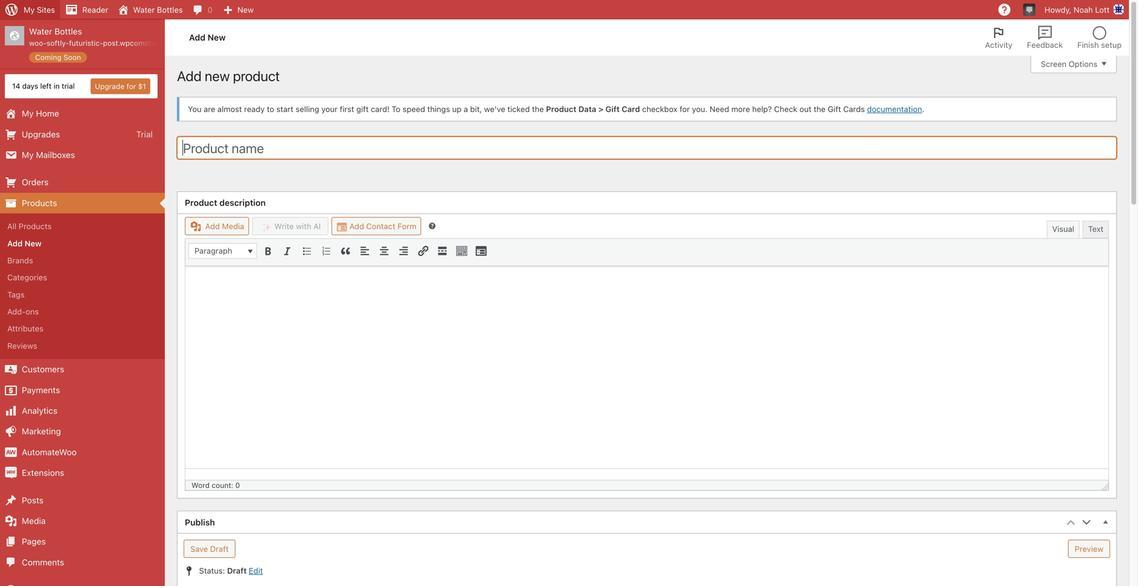 Task type: describe. For each thing, give the bounding box(es) containing it.
word count: 0
[[192, 482, 240, 490]]

product for description
[[185, 198, 217, 208]]

speed
[[403, 105, 425, 114]]

attributes
[[7, 324, 43, 334]]

tab list containing activity
[[978, 19, 1129, 56]]

finish
[[1078, 40, 1099, 49]]

to
[[392, 105, 401, 114]]

water for water bottles
[[133, 5, 155, 14]]

edit
[[249, 567, 263, 576]]

new inside "link"
[[237, 5, 254, 14]]

bit,
[[470, 105, 482, 114]]

product description
[[185, 198, 266, 208]]

you.
[[692, 105, 708, 114]]

all products
[[7, 222, 52, 231]]

posts link
[[0, 491, 165, 511]]

new
[[205, 68, 230, 84]]

ready
[[244, 105, 265, 114]]

add media
[[203, 222, 244, 231]]

add inside button
[[350, 222, 364, 231]]

my sites link
[[0, 0, 60, 19]]

checkbox
[[642, 105, 678, 114]]

preview link
[[1068, 540, 1110, 559]]

left
[[40, 82, 52, 90]]

paragraph button
[[189, 243, 257, 259]]

status:
[[199, 567, 225, 576]]

my mailboxes
[[22, 150, 75, 160]]

marketing
[[22, 427, 61, 437]]

ai
[[314, 222, 321, 231]]

post.wpcomstaging.com
[[103, 39, 187, 47]]

you
[[188, 105, 202, 114]]

publish
[[185, 518, 215, 528]]

ticked
[[508, 105, 530, 114]]

add new link
[[0, 235, 165, 252]]

status: draft edit
[[197, 567, 263, 576]]

paragraph
[[195, 246, 232, 256]]

my for my mailboxes
[[22, 150, 34, 160]]

ons
[[26, 307, 39, 316]]

documentation link
[[867, 105, 922, 114]]

payments link
[[0, 380, 165, 401]]

1 vertical spatial products
[[19, 222, 52, 231]]

are
[[204, 105, 215, 114]]

howdy,
[[1045, 5, 1072, 14]]

card
[[622, 105, 640, 114]]

feedback button
[[1020, 19, 1070, 56]]

finish setup button
[[1070, 19, 1129, 56]]

with
[[296, 222, 311, 231]]

add media button
[[185, 217, 249, 236]]

up
[[452, 105, 462, 114]]

water bottles link
[[113, 0, 188, 19]]

brands
[[7, 256, 33, 265]]

product for name
[[183, 140, 229, 156]]

for inside upgrade for $1 button
[[127, 82, 136, 91]]

data
[[579, 105, 596, 114]]

reviews
[[7, 342, 37, 351]]

my mailboxes link
[[0, 145, 165, 166]]

categories
[[7, 273, 47, 282]]

add-
[[7, 307, 26, 316]]

1 vertical spatial for
[[680, 105, 690, 114]]

upgrade for $1 button
[[91, 79, 150, 94]]

new link
[[217, 0, 259, 19]]

sites
[[37, 5, 55, 14]]

$1
[[138, 82, 146, 91]]

start
[[276, 105, 294, 114]]

add contact form button
[[332, 217, 421, 236]]

14
[[12, 82, 20, 90]]

cards
[[843, 105, 865, 114]]

pages
[[22, 537, 46, 547]]

tags link
[[0, 286, 165, 303]]

options
[[1069, 59, 1098, 68]]

draft
[[227, 567, 247, 576]]

media inside main menu navigation
[[22, 516, 46, 526]]

1 vertical spatial 0
[[235, 482, 240, 490]]

tags
[[7, 290, 25, 299]]

product
[[233, 68, 280, 84]]

2 gift from the left
[[828, 105, 841, 114]]

reviews link
[[0, 338, 165, 355]]

card!
[[371, 105, 390, 114]]

noah
[[1074, 5, 1093, 14]]

documentation
[[867, 105, 922, 114]]

lott
[[1095, 5, 1110, 14]]

Product name text field
[[177, 137, 1117, 159]]

add new product
[[177, 68, 280, 84]]

pages link
[[0, 532, 165, 553]]

describe this product. what makes it unique? what are its most important features? image
[[427, 222, 437, 231]]

visual button
[[1047, 221, 1080, 239]]

in
[[54, 82, 60, 90]]

extensions link
[[0, 463, 165, 484]]



Task type: vqa. For each thing, say whether or not it's contained in the screenshot.
AI at the left top of page
yes



Task type: locate. For each thing, give the bounding box(es) containing it.
my for my sites
[[24, 5, 35, 14]]

my inside "link"
[[24, 5, 35, 14]]

customers link
[[0, 360, 165, 380]]

bottles inside water bottles woo-softly-futuristic-post.wpcomstaging.com coming soon
[[55, 26, 82, 36]]

2 vertical spatial product
[[185, 198, 217, 208]]

add up paragraph on the left
[[205, 222, 220, 231]]

notification image
[[1025, 4, 1035, 14]]

woo-
[[29, 39, 47, 47]]

media down the product description
[[222, 222, 244, 231]]

new right 0 "link"
[[237, 5, 254, 14]]

0 vertical spatial add new
[[189, 32, 226, 42]]

description
[[219, 198, 266, 208]]

new down 'all products'
[[25, 239, 42, 248]]

1 vertical spatial bottles
[[55, 26, 82, 36]]

paragraph button
[[189, 244, 256, 259]]

add-ons link
[[0, 303, 165, 320]]

2 horizontal spatial new
[[237, 5, 254, 14]]

add left new
[[177, 68, 202, 84]]

posts
[[22, 496, 43, 506]]

help?
[[752, 105, 772, 114]]

orders
[[22, 177, 49, 187]]

a
[[464, 105, 468, 114]]

0 horizontal spatial media
[[22, 516, 46, 526]]

water up woo-
[[29, 26, 52, 36]]

water bottles
[[133, 5, 183, 14]]

home
[[36, 109, 59, 119]]

extensions
[[22, 468, 64, 478]]

new down 0 "link"
[[208, 32, 226, 42]]

my down "upgrades"
[[22, 150, 34, 160]]

bottles up softly-
[[55, 26, 82, 36]]

2 vertical spatial new
[[25, 239, 42, 248]]

0 horizontal spatial for
[[127, 82, 136, 91]]

comments link
[[0, 553, 165, 573]]

1 horizontal spatial media
[[222, 222, 244, 231]]

gift right >
[[606, 105, 620, 114]]

1 the from the left
[[532, 105, 544, 114]]

coming
[[35, 53, 61, 62]]

the
[[532, 105, 544, 114], [814, 105, 826, 114]]

text button
[[1083, 221, 1109, 239]]

1 vertical spatial media
[[22, 516, 46, 526]]

activity
[[985, 40, 1013, 49]]

product name
[[183, 140, 264, 156]]

check
[[774, 105, 798, 114]]

gift
[[356, 105, 369, 114]]

0 horizontal spatial water
[[29, 26, 52, 36]]

soon
[[64, 53, 81, 62]]

media link
[[0, 511, 165, 532]]

my for my home
[[22, 109, 34, 119]]

activity button
[[978, 19, 1020, 56]]

customers
[[22, 365, 64, 375]]

my left home
[[22, 109, 34, 119]]

0 horizontal spatial add new
[[7, 239, 42, 248]]

product left data
[[546, 105, 577, 114]]

add new inside main menu navigation
[[7, 239, 42, 248]]

product down are
[[183, 140, 229, 156]]

add inside 'button'
[[205, 222, 220, 231]]

0 vertical spatial my
[[24, 5, 35, 14]]

water up post.wpcomstaging.com at the top of the page
[[133, 5, 155, 14]]

14 days left in trial
[[12, 82, 75, 90]]

add left contact
[[350, 222, 364, 231]]

my home
[[22, 109, 59, 119]]

out
[[800, 105, 812, 114]]

gift
[[606, 105, 620, 114], [828, 105, 841, 114]]

add new down 0 "link"
[[189, 32, 226, 42]]

0 vertical spatial media
[[222, 222, 244, 231]]

1 vertical spatial add new
[[7, 239, 42, 248]]

0 horizontal spatial gift
[[606, 105, 620, 114]]

finish setup
[[1078, 40, 1122, 49]]

feedback
[[1027, 40, 1063, 49]]

1 vertical spatial new
[[208, 32, 226, 42]]

.
[[922, 105, 925, 114]]

0 vertical spatial 0
[[208, 5, 213, 14]]

almost
[[217, 105, 242, 114]]

1 horizontal spatial 0
[[235, 482, 240, 490]]

toolbar navigation
[[0, 0, 1129, 22]]

payments
[[22, 385, 60, 395]]

my left sites
[[24, 5, 35, 14]]

for left $1
[[127, 82, 136, 91]]

0 horizontal spatial the
[[532, 105, 544, 114]]

media up pages
[[22, 516, 46, 526]]

0 vertical spatial water
[[133, 5, 155, 14]]

automatewoo link
[[0, 442, 165, 463]]

analytics
[[22, 406, 57, 416]]

count:
[[212, 482, 233, 490]]

things
[[427, 105, 450, 114]]

all products link
[[0, 218, 165, 235]]

comments
[[22, 558, 64, 568]]

visual
[[1052, 225, 1074, 234]]

0 left new "link"
[[208, 5, 213, 14]]

write with ai button
[[252, 217, 329, 236]]

water inside water bottles woo-softly-futuristic-post.wpcomstaging.com coming soon
[[29, 26, 52, 36]]

0 vertical spatial product
[[546, 105, 577, 114]]

1 horizontal spatial the
[[814, 105, 826, 114]]

you are almost ready to start selling your first gift card! to speed things up a bit, we've ticked the product data > gift card checkbox for you. need more help? check out the gift cards documentation .
[[188, 105, 925, 114]]

products inside 'link'
[[22, 198, 57, 208]]

need
[[710, 105, 729, 114]]

gift left the 'cards'
[[828, 105, 841, 114]]

the right ticked
[[532, 105, 544, 114]]

main menu navigation
[[0, 19, 187, 587]]

1 horizontal spatial bottles
[[157, 5, 183, 14]]

0 vertical spatial products
[[22, 198, 57, 208]]

preview
[[1075, 545, 1104, 554]]

more
[[732, 105, 750, 114]]

orders link
[[0, 172, 165, 193]]

1 vertical spatial product
[[183, 140, 229, 156]]

0 horizontal spatial new
[[25, 239, 42, 248]]

media
[[222, 222, 244, 231], [22, 516, 46, 526]]

bottles
[[157, 5, 183, 14], [55, 26, 82, 36]]

1 horizontal spatial new
[[208, 32, 226, 42]]

my home link
[[0, 103, 165, 124]]

futuristic-
[[69, 39, 103, 47]]

0 horizontal spatial 0
[[208, 5, 213, 14]]

water inside toolbar navigation
[[133, 5, 155, 14]]

1 vertical spatial water
[[29, 26, 52, 36]]

media inside 'button'
[[222, 222, 244, 231]]

1 horizontal spatial water
[[133, 5, 155, 14]]

the right 'out'
[[814, 105, 826, 114]]

trial
[[136, 129, 153, 139]]

write
[[274, 222, 294, 231]]

products link
[[0, 193, 165, 214]]

contact
[[366, 222, 395, 231]]

add new up brands
[[7, 239, 42, 248]]

automatewoo
[[22, 448, 77, 458]]

analytics link
[[0, 401, 165, 422]]

2 vertical spatial my
[[22, 150, 34, 160]]

mailboxes
[[36, 150, 75, 160]]

1 horizontal spatial for
[[680, 105, 690, 114]]

tab list
[[978, 19, 1129, 56]]

2 the from the left
[[814, 105, 826, 114]]

name
[[232, 140, 264, 156]]

we've
[[484, 105, 505, 114]]

water for water bottles woo-softly-futuristic-post.wpcomstaging.com coming soon
[[29, 26, 52, 36]]

screen options button
[[1031, 55, 1117, 73]]

marketing link
[[0, 422, 165, 442]]

1 vertical spatial my
[[22, 109, 34, 119]]

1 horizontal spatial gift
[[828, 105, 841, 114]]

0 vertical spatial for
[[127, 82, 136, 91]]

new inside main menu navigation
[[25, 239, 42, 248]]

0 right count:
[[235, 482, 240, 490]]

0 vertical spatial new
[[237, 5, 254, 14]]

0 inside "link"
[[208, 5, 213, 14]]

products down orders
[[22, 198, 57, 208]]

products right all
[[19, 222, 52, 231]]

word
[[192, 482, 210, 490]]

text
[[1088, 225, 1104, 234]]

all
[[7, 222, 16, 231]]

add down all
[[7, 239, 23, 248]]

for left you.
[[680, 105, 690, 114]]

products
[[22, 198, 57, 208], [19, 222, 52, 231]]

days
[[22, 82, 38, 90]]

add new
[[189, 32, 226, 42], [7, 239, 42, 248]]

howdy, noah lott
[[1045, 5, 1110, 14]]

0 vertical spatial bottles
[[157, 5, 183, 14]]

product up add media 'button'
[[185, 198, 217, 208]]

bottles inside toolbar navigation
[[157, 5, 183, 14]]

add down 0 "link"
[[189, 32, 205, 42]]

1 gift from the left
[[606, 105, 620, 114]]

0 horizontal spatial bottles
[[55, 26, 82, 36]]

1 horizontal spatial add new
[[189, 32, 226, 42]]

add inside main menu navigation
[[7, 239, 23, 248]]

None submit
[[184, 540, 235, 559]]

form
[[398, 222, 417, 231]]

screen
[[1041, 59, 1067, 68]]

bottles left 0 "link"
[[157, 5, 183, 14]]

bottles for water bottles woo-softly-futuristic-post.wpcomstaging.com coming soon
[[55, 26, 82, 36]]

new
[[237, 5, 254, 14], [208, 32, 226, 42], [25, 239, 42, 248]]

bottles for water bottles
[[157, 5, 183, 14]]



